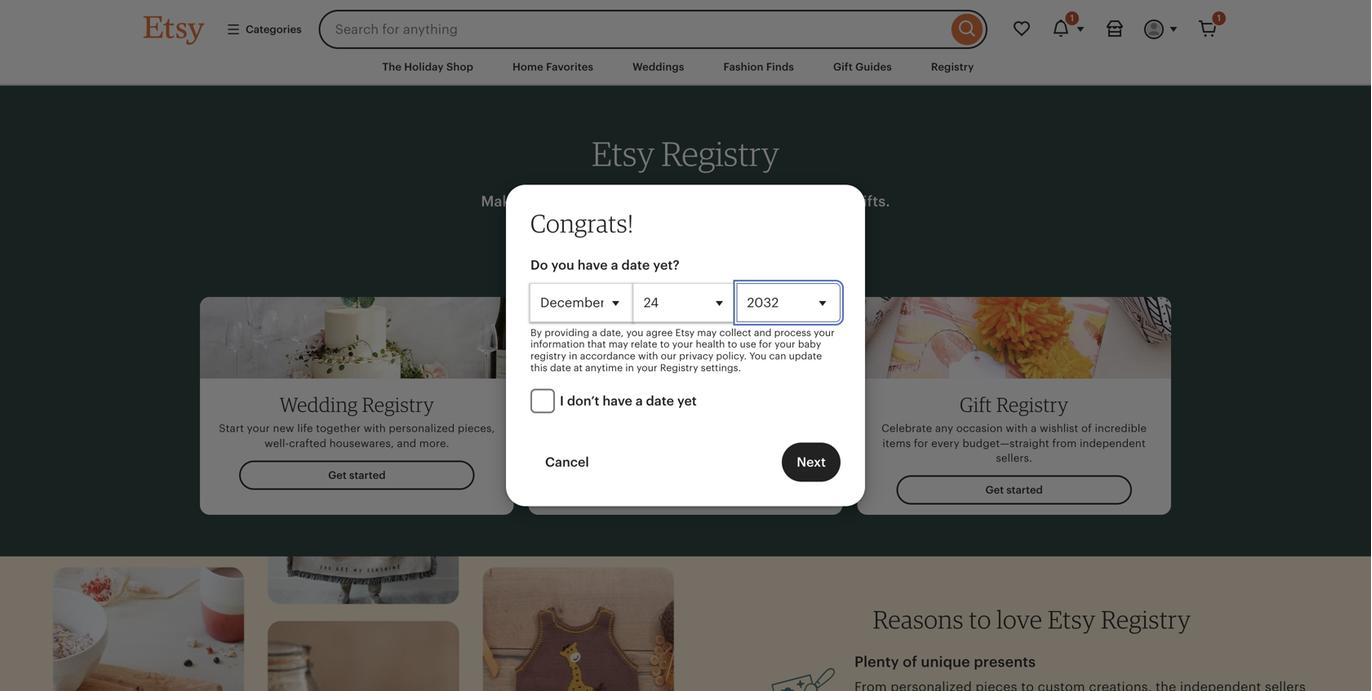 Task type: locate. For each thing, give the bounding box(es) containing it.
items
[[883, 437, 911, 450]]

this
[[531, 362, 548, 373]]

0 horizontal spatial of
[[903, 654, 917, 670]]

together
[[316, 423, 361, 435]]

your
[[814, 327, 835, 338], [672, 339, 693, 350], [775, 339, 796, 350], [637, 362, 657, 373], [247, 423, 270, 435]]

etsy right love on the right bottom of the page
[[1048, 604, 1096, 635]]

0 vertical spatial you
[[551, 258, 574, 272]]

date left "yet?"
[[622, 258, 650, 272]]

for
[[759, 339, 772, 350], [914, 437, 928, 450]]

1 horizontal spatial every
[[931, 437, 960, 450]]

you
[[551, 258, 574, 272], [626, 327, 644, 338]]

in up at
[[569, 351, 577, 362]]

1 vertical spatial and
[[397, 437, 416, 450]]

0 horizontal spatial etsy
[[592, 133, 655, 174]]

i
[[560, 394, 564, 408]]

with
[[724, 193, 754, 210], [638, 351, 658, 362], [364, 423, 386, 435], [1006, 423, 1028, 435]]

2 vertical spatial date
[[646, 394, 674, 408]]

0 horizontal spatial every
[[522, 193, 562, 210]]

0 horizontal spatial and
[[397, 437, 416, 450]]

0 vertical spatial may
[[697, 327, 717, 338]]

your up well- at the bottom left
[[247, 423, 270, 435]]

yet
[[677, 394, 697, 408]]

personalized
[[389, 423, 455, 435]]

a inside by providing a date, you agree etsy may collect and process your information that may relate to your health to use for your baby registry in accordance with our privacy policy. you can update this date at anytime in your registry settings.
[[592, 327, 597, 338]]

2 horizontal spatial to
[[969, 604, 991, 635]]

may
[[697, 327, 717, 338], [609, 339, 628, 350]]

may down date,
[[609, 339, 628, 350]]

of right plenty
[[903, 654, 917, 670]]

incredible
[[1095, 423, 1147, 435]]

i don't have a date yet
[[560, 394, 697, 408]]

from
[[1052, 437, 1077, 450]]

banner
[[114, 0, 1257, 49]]

etsy
[[592, 133, 655, 174], [675, 327, 695, 338], [1048, 604, 1096, 635]]

registry for gift registry celebrate any occasion with a wishlist of incredible items for every budget—straight from independent sellers.
[[996, 393, 1069, 417]]

and up use
[[754, 327, 772, 338]]

agree
[[646, 327, 673, 338]]

have right don't
[[603, 394, 632, 408]]

have down congrats!
[[578, 258, 608, 272]]

0 vertical spatial etsy
[[592, 133, 655, 174]]

and
[[754, 327, 772, 338], [397, 437, 416, 450]]

baby
[[798, 339, 821, 350]]

cancel
[[545, 455, 589, 470]]

date for do you have a date yet?
[[622, 258, 650, 272]]

meaningful
[[639, 193, 720, 210]]

in
[[569, 351, 577, 362], [625, 362, 634, 373]]

occasion
[[956, 423, 1003, 435]]

a left yet
[[636, 394, 643, 408]]

every down any
[[931, 437, 960, 450]]

every right make
[[522, 193, 562, 210]]

registry for wedding registry start your new life together with personalized pieces, well-crafted housewares, and more.
[[362, 393, 434, 417]]

with down relate
[[638, 351, 658, 362]]

0 horizontal spatial to
[[660, 339, 670, 350]]

1 horizontal spatial etsy
[[675, 327, 695, 338]]

0 horizontal spatial you
[[551, 258, 574, 272]]

0 vertical spatial of
[[1081, 423, 1092, 435]]

0 horizontal spatial may
[[609, 339, 628, 350]]

etsy up milestone
[[592, 133, 655, 174]]

gifts.
[[854, 193, 890, 210]]

relate
[[631, 339, 657, 350]]

menu bar
[[114, 49, 1257, 86]]

1 horizontal spatial and
[[754, 327, 772, 338]]

well-
[[265, 437, 289, 450]]

providing
[[545, 327, 589, 338]]

date down the registry
[[550, 362, 571, 373]]

for up the you
[[759, 339, 772, 350]]

registry for etsy registry
[[661, 133, 779, 174]]

1 vertical spatial have
[[603, 394, 632, 408]]

a
[[611, 258, 618, 272], [592, 327, 597, 338], [636, 394, 643, 408], [1031, 423, 1037, 435]]

a inside gift registry celebrate any occasion with a wishlist of incredible items for every budget—straight from independent sellers.
[[1031, 423, 1037, 435]]

registry inside wedding registry start your new life together with personalized pieces, well-crafted housewares, and more.
[[362, 393, 434, 417]]

sellers.
[[996, 452, 1032, 464]]

and down personalized
[[397, 437, 416, 450]]

of right the "wishlist"
[[1081, 423, 1092, 435]]

more.
[[419, 437, 449, 450]]

of
[[1081, 423, 1092, 435], [903, 654, 917, 670]]

0 vertical spatial and
[[754, 327, 772, 338]]

your up privacy at the bottom
[[672, 339, 693, 350]]

1 vertical spatial you
[[626, 327, 644, 338]]

have
[[578, 258, 608, 272], [603, 394, 632, 408]]

special
[[800, 193, 850, 210]]

to
[[660, 339, 670, 350], [728, 339, 737, 350], [969, 604, 991, 635]]

1 horizontal spatial you
[[626, 327, 644, 338]]

to up our
[[660, 339, 670, 350]]

to up policy.
[[728, 339, 737, 350]]

date inside by providing a date, you agree etsy may collect and process your information that may relate to your health to use for your baby registry in accordance with our privacy policy. you can update this date at anytime in your registry settings.
[[550, 362, 571, 373]]

crafted
[[289, 437, 326, 450]]

1 horizontal spatial of
[[1081, 423, 1092, 435]]

1 vertical spatial etsy
[[675, 327, 695, 338]]

0 vertical spatial date
[[622, 258, 650, 272]]

date
[[622, 258, 650, 272], [550, 362, 571, 373], [646, 394, 674, 408]]

health
[[696, 339, 725, 350]]

1 horizontal spatial for
[[914, 437, 928, 450]]

gift
[[960, 393, 992, 417]]

for inside by providing a date, you agree etsy may collect and process your information that may relate to your health to use for your baby registry in accordance with our privacy policy. you can update this date at anytime in your registry settings.
[[759, 339, 772, 350]]

you right do
[[551, 258, 574, 272]]

a left the "wishlist"
[[1031, 423, 1037, 435]]

1 vertical spatial for
[[914, 437, 928, 450]]

to left love on the right bottom of the page
[[969, 604, 991, 635]]

congrats! dialog
[[0, 0, 1371, 691]]

extra-
[[758, 193, 800, 210]]

may up 'health'
[[697, 327, 717, 338]]

a up that
[[592, 327, 597, 338]]

0 vertical spatial have
[[578, 258, 608, 272]]

0 vertical spatial for
[[759, 339, 772, 350]]

for down celebrate
[[914, 437, 928, 450]]

1 vertical spatial every
[[931, 437, 960, 450]]

0 horizontal spatial for
[[759, 339, 772, 350]]

1 horizontal spatial in
[[625, 362, 634, 373]]

1 vertical spatial may
[[609, 339, 628, 350]]

registry inside gift registry celebrate any occasion with a wishlist of incredible items for every budget—straight from independent sellers.
[[996, 393, 1069, 417]]

None search field
[[319, 10, 988, 49]]

plenty of unique presents
[[855, 654, 1036, 670]]

at
[[574, 362, 583, 373]]

in down accordance
[[625, 362, 634, 373]]

date left yet
[[646, 394, 674, 408]]

by
[[531, 327, 542, 338]]

reasons to love etsy registry
[[873, 604, 1191, 635]]

etsy registry
[[592, 133, 779, 174]]

love
[[997, 604, 1043, 635]]

with up housewares,
[[364, 423, 386, 435]]

1 vertical spatial date
[[550, 362, 571, 373]]

every
[[522, 193, 562, 210], [931, 437, 960, 450]]

you up relate
[[626, 327, 644, 338]]

and inside wedding registry start your new life together with personalized pieces, well-crafted housewares, and more.
[[397, 437, 416, 450]]

with up budget—straight
[[1006, 423, 1028, 435]]

registry
[[661, 133, 779, 174], [660, 362, 698, 373], [362, 393, 434, 417], [674, 393, 746, 417], [996, 393, 1069, 417], [1101, 604, 1191, 635]]

2 vertical spatial etsy
[[1048, 604, 1096, 635]]

1 vertical spatial of
[[903, 654, 917, 670]]

etsy right the agree
[[675, 327, 695, 338]]



Task type: vqa. For each thing, say whether or not it's contained in the screenshot.
'start'
yes



Task type: describe. For each thing, give the bounding box(es) containing it.
1 horizontal spatial to
[[728, 339, 737, 350]]

registry
[[531, 351, 566, 362]]

your down relate
[[637, 362, 657, 373]]

gift registry celebrate any occasion with a wishlist of incredible items for every budget—straight from independent sellers.
[[882, 393, 1147, 464]]

every inside gift registry celebrate any occasion with a wishlist of incredible items for every budget—straight from independent sellers.
[[931, 437, 960, 450]]

by providing a date, you agree etsy may collect and process your information that may relate to your health to use for your baby registry in accordance with our privacy policy. you can update this date at anytime in your registry settings.
[[531, 327, 835, 373]]

wedding
[[280, 393, 358, 417]]

don't
[[567, 394, 599, 408]]

your up baby
[[814, 327, 835, 338]]

with inside wedding registry start your new life together with personalized pieces, well-crafted housewares, and more.
[[364, 423, 386, 435]]

wishlist
[[1040, 423, 1078, 435]]

cancel button
[[531, 443, 604, 482]]

and inside by providing a date, you agree etsy may collect and process your information that may relate to your health to use for your baby registry in accordance with our privacy policy. you can update this date at anytime in your registry settings.
[[754, 327, 772, 338]]

plenty
[[855, 654, 899, 670]]

any
[[935, 423, 953, 435]]

with inside by providing a date, you agree etsy may collect and process your information that may relate to your health to use for your baby registry in accordance with our privacy policy. you can update this date at anytime in your registry settings.
[[638, 351, 658, 362]]

new
[[273, 423, 294, 435]]

do you have a date yet?
[[531, 258, 680, 272]]

use
[[740, 339, 756, 350]]

for inside gift registry celebrate any occasion with a wishlist of incredible items for every budget—straight from independent sellers.
[[914, 437, 928, 450]]

make
[[481, 193, 519, 210]]

1 horizontal spatial may
[[697, 327, 717, 338]]

next button
[[782, 443, 841, 482]]

with left extra-
[[724, 193, 754, 210]]

next
[[797, 455, 826, 470]]

2 horizontal spatial etsy
[[1048, 604, 1096, 635]]

date,
[[600, 327, 624, 338]]

policy.
[[716, 351, 747, 362]]

wedding registry start your new life together with personalized pieces, well-crafted housewares, and more.
[[219, 393, 495, 450]]

life
[[297, 423, 313, 435]]

with inside gift registry celebrate any occasion with a wishlist of incredible items for every budget—straight from independent sellers.
[[1006, 423, 1028, 435]]

baby
[[625, 393, 669, 417]]

celebrate
[[882, 423, 932, 435]]

yet?
[[653, 258, 680, 272]]

make every milestone meaningful with extra-special gifts.
[[481, 193, 890, 210]]

housewares,
[[329, 437, 394, 450]]

do
[[531, 258, 548, 272]]

privacy
[[679, 351, 714, 362]]

0 vertical spatial every
[[522, 193, 562, 210]]

can
[[769, 351, 786, 362]]

that
[[587, 339, 606, 350]]

presents
[[974, 654, 1036, 670]]

0 horizontal spatial in
[[569, 351, 577, 362]]

process
[[774, 327, 811, 338]]

unique
[[921, 654, 970, 670]]

settings.
[[701, 362, 741, 373]]

baby registry
[[625, 393, 746, 417]]

collect
[[719, 327, 751, 338]]

have for you
[[578, 258, 608, 272]]

registry for baby registry
[[674, 393, 746, 417]]

pieces,
[[458, 423, 495, 435]]

you inside by providing a date, you agree etsy may collect and process your information that may relate to your health to use for your baby registry in accordance with our privacy policy. you can update this date at anytime in your registry settings.
[[626, 327, 644, 338]]

accordance
[[580, 351, 636, 362]]

your up can
[[775, 339, 796, 350]]

date for i don't have a date yet
[[646, 394, 674, 408]]

congrats!
[[531, 208, 634, 238]]

reasons
[[873, 604, 964, 635]]

your inside wedding registry start your new life together with personalized pieces, well-crafted housewares, and more.
[[247, 423, 270, 435]]

etsy inside by providing a date, you agree etsy may collect and process your information that may relate to your health to use for your baby registry in accordance with our privacy policy. you can update this date at anytime in your registry settings.
[[675, 327, 695, 338]]

anytime
[[585, 362, 623, 373]]

independent
[[1080, 437, 1146, 450]]

start
[[219, 423, 244, 435]]

budget—straight
[[963, 437, 1049, 450]]

you
[[749, 351, 767, 362]]

a left "yet?"
[[611, 258, 618, 272]]

milestone
[[565, 193, 636, 210]]

our
[[661, 351, 677, 362]]

of inside gift registry celebrate any occasion with a wishlist of incredible items for every budget—straight from independent sellers.
[[1081, 423, 1092, 435]]

have for don't
[[603, 394, 632, 408]]

update
[[789, 351, 822, 362]]

information
[[531, 339, 585, 350]]

registry inside by providing a date, you agree etsy may collect and process your information that may relate to your health to use for your baby registry in accordance with our privacy policy. you can update this date at anytime in your registry settings.
[[660, 362, 698, 373]]



